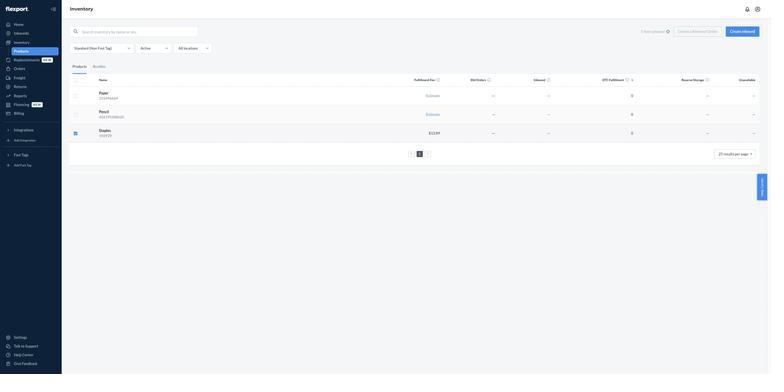 Task type: locate. For each thing, give the bounding box(es) containing it.
1 for 1
[[419, 152, 421, 156]]

1 vertical spatial estimate link
[[426, 112, 440, 117]]

1 horizontal spatial 1
[[641, 29, 644, 34]]

1 estimate from the top
[[426, 94, 440, 98]]

estimate link down fee
[[426, 94, 440, 98]]

add fast tag
[[14, 164, 31, 168]]

fulfillment right "dtc"
[[610, 78, 624, 82]]

returns
[[14, 85, 27, 89]]

1 vertical spatial 1
[[419, 152, 421, 156]]

456195588625
[[99, 115, 124, 119]]

0 vertical spatial inventory link
[[70, 6, 93, 12]]

0 horizontal spatial products
[[14, 49, 29, 54]]

2 add from the top
[[14, 164, 20, 168]]

fulfillment
[[415, 78, 430, 82], [610, 78, 624, 82]]

products down 'standard'
[[73, 64, 87, 69]]

create inbound
[[731, 29, 756, 34]]

0 horizontal spatial center
[[22, 353, 33, 358]]

item
[[644, 29, 651, 34]]

0 vertical spatial square image
[[74, 78, 78, 82]]

2 square image from the top
[[74, 94, 78, 98]]

bundles
[[93, 64, 106, 69]]

1 vertical spatial new
[[33, 103, 41, 107]]

2 estimate from the top
[[426, 112, 440, 117]]

1 ― from the top
[[492, 94, 496, 98]]

1 horizontal spatial products
[[73, 64, 87, 69]]

0 vertical spatial help
[[760, 189, 765, 197]]

orders link
[[3, 65, 59, 73]]

unavailable
[[740, 78, 756, 82]]

staples 192939
[[99, 128, 112, 138]]

0 vertical spatial add
[[14, 139, 20, 143]]

reports
[[14, 94, 27, 98]]

1 horizontal spatial new
[[43, 58, 51, 62]]

0 horizontal spatial orders
[[14, 67, 25, 71]]

estimate for 155496664
[[426, 94, 440, 98]]

estimate up $13.89
[[426, 112, 440, 117]]

0 vertical spatial 1
[[641, 29, 644, 34]]

storage
[[694, 78, 705, 82]]

1 vertical spatial inventory
[[14, 40, 30, 45]]

1 square image from the top
[[74, 78, 78, 82]]

add left integration
[[14, 139, 20, 143]]

1 horizontal spatial inventory link
[[70, 6, 93, 12]]

1 horizontal spatial center
[[760, 178, 765, 189]]

estimate link for 155496664
[[426, 94, 440, 98]]

help center link
[[3, 352, 59, 360]]

orders right 30d
[[477, 78, 486, 82]]

2 ― from the top
[[492, 112, 496, 117]]

0 horizontal spatial inventory
[[14, 40, 30, 45]]

open notifications image
[[745, 6, 751, 12]]

― for 155496664
[[492, 94, 496, 98]]

0 horizontal spatial 1
[[419, 152, 421, 156]]

30d
[[471, 78, 476, 82]]

1 link
[[418, 152, 422, 156]]

0 vertical spatial fast
[[98, 46, 105, 50]]

(non
[[89, 46, 97, 50]]

inventory link
[[70, 6, 93, 12], [3, 39, 59, 47]]

inbound
[[742, 29, 756, 34]]

25 results per page option
[[719, 152, 749, 156]]

replenishments
[[14, 58, 40, 62]]

0
[[632, 94, 634, 98], [632, 112, 634, 117], [632, 131, 634, 135]]

new down reports link at the left top of page
[[33, 103, 41, 107]]

paper 155496664
[[99, 91, 118, 100]]

1 vertical spatial orders
[[477, 78, 486, 82]]

reports link
[[3, 92, 59, 100]]

pencil 456195588625
[[99, 110, 124, 119]]

chevron right image
[[427, 152, 429, 156]]

flexport logo image
[[6, 7, 29, 12]]

1 0 from the top
[[632, 94, 634, 98]]

center
[[760, 178, 765, 189], [22, 353, 33, 358]]

1 horizontal spatial help
[[760, 189, 765, 197]]

2 0 from the top
[[632, 112, 634, 117]]

estimate down fee
[[426, 94, 440, 98]]

2 vertical spatial 0
[[632, 131, 634, 135]]

0 horizontal spatial inventory link
[[3, 39, 59, 47]]

help
[[760, 189, 765, 197], [14, 353, 22, 358]]

support
[[25, 345, 38, 349]]

―
[[492, 94, 496, 98], [492, 112, 496, 117], [492, 131, 496, 135]]

0 vertical spatial estimate
[[426, 94, 440, 98]]

1 right chevron left image on the right of page
[[419, 152, 421, 156]]

1 estimate link from the top
[[426, 94, 440, 98]]

1 vertical spatial products
[[73, 64, 87, 69]]

fulfillment left fee
[[415, 78, 430, 82]]

0 horizontal spatial new
[[33, 103, 41, 107]]

fast left tag
[[20, 164, 26, 168]]

2 estimate link from the top
[[426, 112, 440, 117]]

1 horizontal spatial fulfillment
[[610, 78, 624, 82]]

create inbound button
[[726, 26, 760, 37]]

1 left item
[[641, 29, 644, 34]]

selected
[[652, 29, 665, 34]]

1 horizontal spatial help center
[[760, 178, 765, 197]]

0 for 155496664
[[632, 94, 634, 98]]

products
[[14, 49, 29, 54], [73, 64, 87, 69]]

1 vertical spatial 0
[[632, 112, 634, 117]]

1 add from the top
[[14, 139, 20, 143]]

2 vertical spatial ―
[[492, 131, 496, 135]]

inventory
[[70, 6, 93, 12], [14, 40, 30, 45]]

fast left tag)
[[98, 46, 105, 50]]

1 vertical spatial estimate
[[426, 112, 440, 117]]

results
[[724, 152, 735, 156]]

1 vertical spatial help center
[[14, 353, 33, 358]]

give
[[14, 362, 21, 367]]

0 horizontal spatial help
[[14, 353, 22, 358]]

2 fulfillment from the left
[[610, 78, 624, 82]]

0 vertical spatial new
[[43, 58, 51, 62]]

3 0 from the top
[[632, 131, 634, 135]]

to
[[21, 345, 25, 349]]

add for add fast tag
[[14, 164, 20, 168]]

settings link
[[3, 334, 59, 342]]

0 horizontal spatial help center
[[14, 353, 33, 358]]

fast tags button
[[3, 151, 59, 159]]

name
[[99, 78, 107, 82]]

0 vertical spatial inventory
[[70, 6, 93, 12]]

new down the products link
[[43, 58, 51, 62]]

0 vertical spatial help center
[[760, 178, 765, 197]]

talk to support
[[14, 345, 38, 349]]

tags
[[21, 153, 28, 157]]

center inside button
[[760, 178, 765, 189]]

products up replenishments
[[14, 49, 29, 54]]

1 vertical spatial square image
[[74, 94, 78, 98]]

help center
[[760, 178, 765, 197], [14, 353, 33, 358]]

estimate link
[[426, 94, 440, 98], [426, 112, 440, 117]]

give feedback button
[[3, 360, 59, 369]]

settings
[[14, 336, 27, 340]]

paper
[[99, 91, 109, 95]]

fast
[[98, 46, 105, 50], [14, 153, 21, 157], [20, 164, 26, 168]]

inbounds link
[[3, 29, 59, 38]]

1 horizontal spatial inventory
[[70, 6, 93, 12]]

3 ― from the top
[[492, 131, 496, 135]]

estimate
[[426, 94, 440, 98], [426, 112, 440, 117]]

add down fast tags
[[14, 164, 20, 168]]

square image
[[74, 78, 78, 82], [74, 94, 78, 98]]

new
[[43, 58, 51, 62], [33, 103, 41, 107]]

1 vertical spatial add
[[14, 164, 20, 168]]

0 horizontal spatial fulfillment
[[415, 78, 430, 82]]

standard
[[74, 46, 89, 50]]

0 vertical spatial 0
[[632, 94, 634, 98]]

1 vertical spatial fast
[[14, 153, 21, 157]]

orders
[[14, 67, 25, 71], [477, 78, 486, 82]]

fee
[[430, 78, 435, 82]]

0 vertical spatial center
[[760, 178, 765, 189]]

freight
[[14, 76, 25, 80]]

1
[[641, 29, 644, 34], [419, 152, 421, 156]]

add
[[14, 139, 20, 143], [14, 164, 20, 168]]

—
[[548, 94, 551, 98], [707, 94, 710, 98], [753, 94, 756, 98], [548, 112, 551, 117], [707, 112, 710, 117], [753, 112, 756, 117], [548, 131, 551, 135], [707, 131, 710, 135], [753, 131, 756, 135]]

1 for 1 item selected
[[641, 29, 644, 34]]

fast left the tags
[[14, 153, 21, 157]]

0 vertical spatial ―
[[492, 94, 496, 98]]

help inside button
[[760, 189, 765, 197]]

1 vertical spatial ―
[[492, 112, 496, 117]]

0 vertical spatial estimate link
[[426, 94, 440, 98]]

all locations
[[179, 46, 198, 50]]

orders up freight
[[14, 67, 25, 71]]

estimate link up $13.89
[[426, 112, 440, 117]]



Task type: describe. For each thing, give the bounding box(es) containing it.
new for financing
[[33, 103, 41, 107]]

integration
[[20, 139, 36, 143]]

home link
[[3, 21, 59, 29]]

estimate for 456195588625
[[426, 112, 440, 117]]

2 vertical spatial fast
[[20, 164, 26, 168]]

1 vertical spatial inventory link
[[3, 39, 59, 47]]

create
[[731, 29, 742, 34]]

check square image
[[74, 132, 78, 136]]

$13.89
[[429, 131, 440, 135]]

fast tags
[[14, 153, 28, 157]]

billing
[[14, 111, 24, 116]]

talk
[[14, 345, 20, 349]]

fulfillment fee
[[415, 78, 435, 82]]

page
[[742, 152, 749, 156]]

talk to support button
[[3, 343, 59, 351]]

staples
[[99, 128, 111, 133]]

tag
[[27, 164, 31, 168]]

integrations button
[[3, 126, 59, 135]]

1 item selected
[[641, 29, 665, 34]]

square image
[[74, 113, 78, 117]]

billing link
[[3, 110, 59, 118]]

fast inside dropdown button
[[14, 153, 21, 157]]

192939
[[99, 134, 112, 138]]

estimate link for 456195588625
[[426, 112, 440, 117]]

tag)
[[105, 46, 112, 50]]

add fast tag link
[[3, 162, 59, 170]]

add integration
[[14, 139, 36, 143]]

per
[[735, 152, 741, 156]]

returns link
[[3, 83, 59, 91]]

square image for ―
[[74, 94, 78, 98]]

pencil
[[99, 110, 109, 114]]

integrations
[[14, 128, 34, 132]]

active
[[141, 46, 151, 50]]

products link
[[11, 47, 59, 56]]

dtc
[[603, 78, 609, 82]]

locations
[[184, 46, 198, 50]]

financing
[[14, 103, 29, 107]]

reserve
[[682, 78, 693, 82]]

standard (non fast tag)
[[74, 46, 112, 50]]

25 results per page
[[719, 152, 749, 156]]

1 vertical spatial center
[[22, 353, 33, 358]]

add for add integration
[[14, 139, 20, 143]]

30d orders
[[471, 78, 486, 82]]

inbounds
[[14, 31, 29, 35]]

square image for 30d orders
[[74, 78, 78, 82]]

home
[[14, 22, 24, 27]]

1 vertical spatial help
[[14, 353, 22, 358]]

― for 456195588625
[[492, 112, 496, 117]]

close navigation image
[[50, 6, 57, 12]]

0 vertical spatial orders
[[14, 67, 25, 71]]

0 for 192939
[[632, 131, 634, 135]]

add integration link
[[3, 137, 59, 145]]

― for 192939
[[492, 131, 496, 135]]

0 vertical spatial products
[[14, 49, 29, 54]]

25
[[719, 152, 723, 156]]

new for replenishments
[[43, 58, 51, 62]]

Search inventory by name or sku text field
[[82, 26, 198, 37]]

help center button
[[758, 174, 768, 201]]

help center inside button
[[760, 178, 765, 197]]

1 horizontal spatial orders
[[477, 78, 486, 82]]

open account menu image
[[755, 6, 761, 12]]

1 fulfillment from the left
[[415, 78, 430, 82]]

chevron left image
[[411, 152, 413, 156]]

dtc fulfillment
[[603, 78, 624, 82]]

times circle image
[[667, 30, 670, 33]]

all
[[179, 46, 183, 50]]

inbound
[[534, 78, 546, 82]]

reserve storage
[[682, 78, 705, 82]]

155496664
[[99, 96, 118, 100]]

give feedback
[[14, 362, 37, 367]]

0 for 456195588625
[[632, 112, 634, 117]]

freight link
[[3, 74, 59, 82]]

feedback
[[22, 362, 37, 367]]



Task type: vqa. For each thing, say whether or not it's contained in the screenshot.
Page
yes



